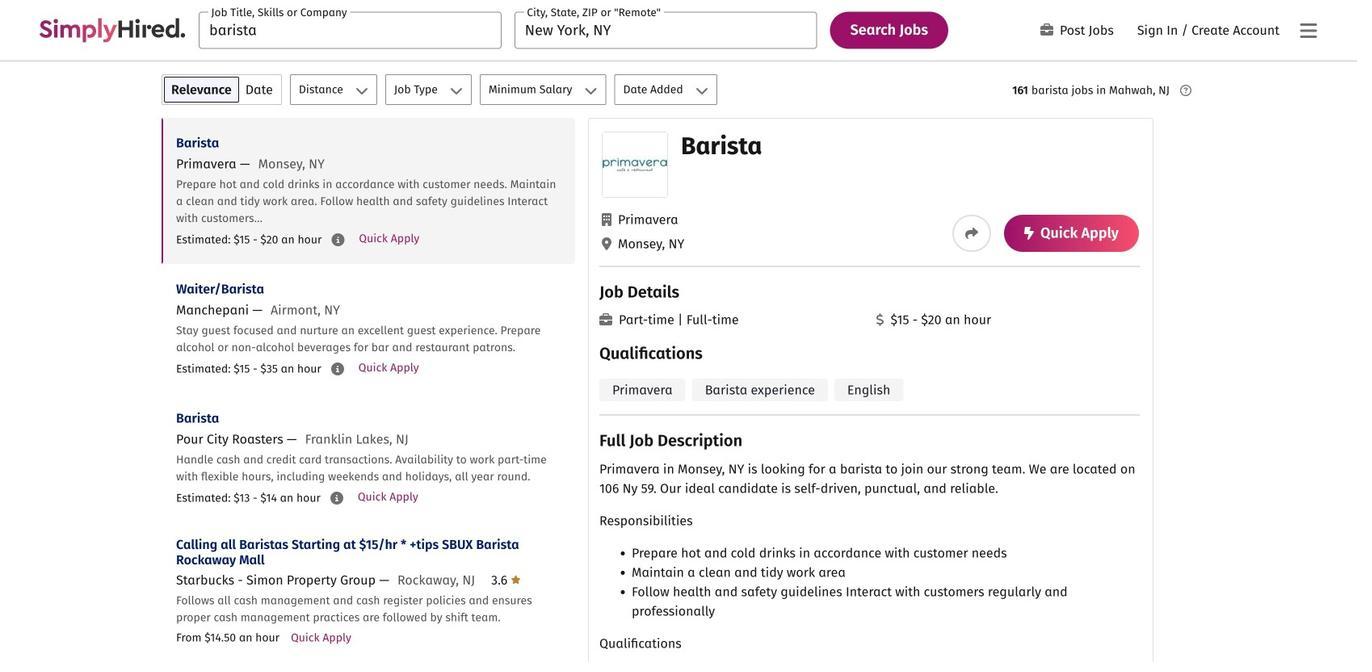 Task type: locate. For each thing, give the bounding box(es) containing it.
None text field
[[199, 12, 502, 49]]

building image
[[602, 213, 612, 226]]

sponsored jobs disclaimer image
[[1181, 85, 1192, 96]]

None field
[[199, 12, 502, 49], [515, 12, 817, 49], [199, 12, 502, 49], [515, 12, 817, 49]]

3.6 out of 5 stars element
[[491, 573, 521, 588]]

job salary disclaimer image
[[332, 234, 345, 246], [330, 492, 343, 505]]

list
[[162, 118, 575, 663]]

briefcase image
[[600, 314, 613, 326]]

0 vertical spatial job salary disclaimer image
[[332, 234, 345, 246]]

None text field
[[515, 12, 817, 49]]



Task type: describe. For each thing, give the bounding box(es) containing it.
share this job image
[[966, 227, 979, 240]]

job salary disclaimer image
[[331, 363, 344, 376]]

location dot image
[[602, 238, 612, 251]]

star image
[[511, 574, 521, 587]]

company logo for primavera image
[[603, 133, 667, 197]]

barista element
[[588, 118, 1154, 663]]

dollar sign image
[[876, 314, 884, 326]]

1 vertical spatial job salary disclaimer image
[[330, 492, 343, 505]]

simplyhired logo image
[[39, 18, 186, 42]]

briefcase image
[[1041, 23, 1054, 36]]

main menu image
[[1301, 21, 1318, 41]]

bolt lightning image
[[1025, 227, 1034, 240]]



Task type: vqa. For each thing, say whether or not it's contained in the screenshot.
job salary disclaimer image to the bottom
yes



